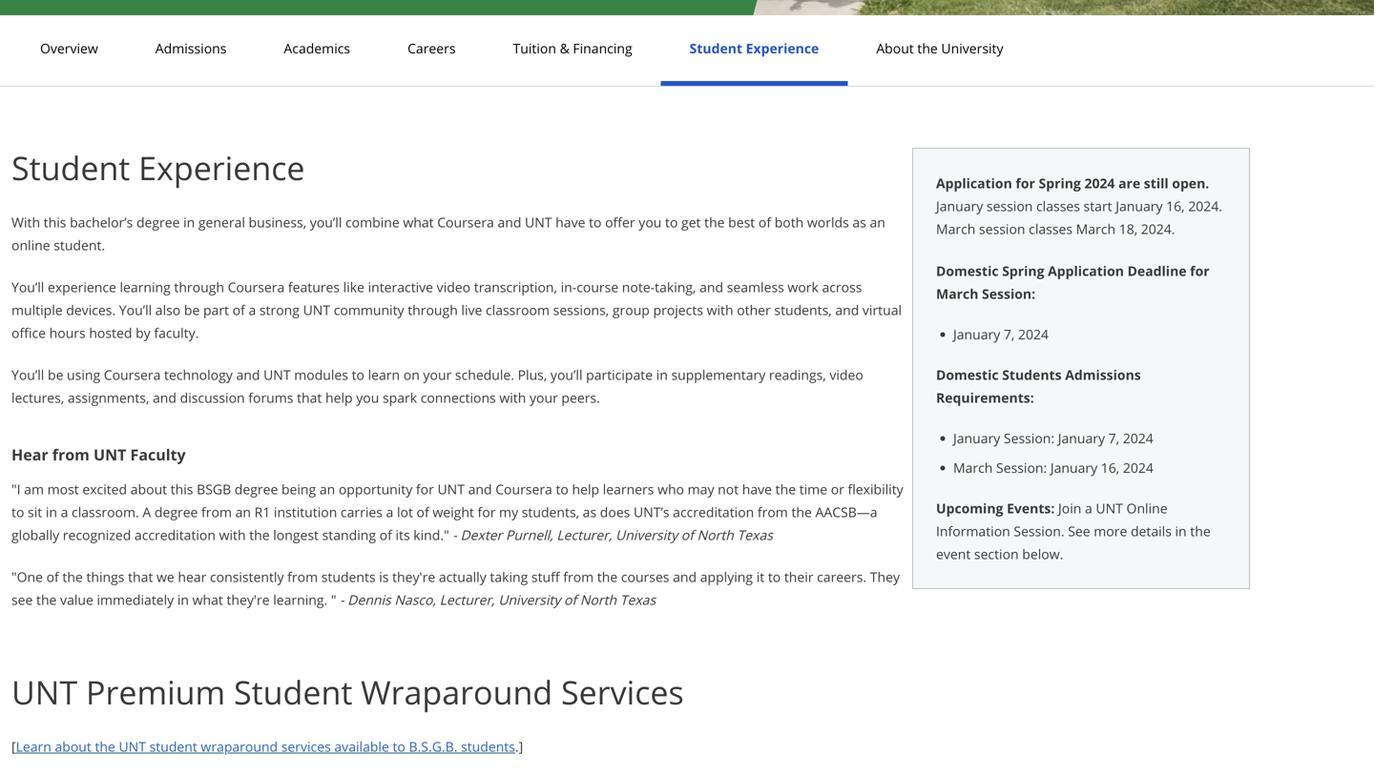 Task type: locate. For each thing, give the bounding box(es) containing it.
0 horizontal spatial with
[[219, 526, 246, 545]]

a
[[249, 301, 256, 319], [1085, 500, 1093, 518], [61, 503, 68, 522], [386, 503, 394, 522]]

what inside with this bachelor's degree in general business, you'll combine what coursera and unt have to offer you to get the best of both worlds as an online student.
[[403, 213, 434, 231]]

unt
[[525, 213, 552, 231], [303, 301, 330, 319], [264, 366, 291, 384], [94, 445, 126, 465], [438, 481, 465, 499], [1096, 500, 1123, 518], [11, 671, 77, 715], [119, 738, 146, 756]]

1 horizontal spatial student
[[234, 671, 353, 715]]

1 horizontal spatial university
[[616, 526, 678, 545]]

spring up january 7, 2024
[[1002, 262, 1045, 280]]

0 vertical spatial classes
[[1037, 197, 1080, 215]]

0 vertical spatial with
[[707, 301, 734, 319]]

and right taking,
[[700, 278, 724, 296]]

in-
[[561, 278, 577, 296]]

you right offer
[[639, 213, 662, 231]]

you'll left combine
[[310, 213, 342, 231]]

about up a
[[131, 481, 167, 499]]

1 vertical spatial as
[[583, 503, 597, 522]]

they're up 'nasco,'
[[392, 568, 435, 587]]

coursera up assignments,
[[104, 366, 161, 384]]

an right worlds
[[870, 213, 886, 231]]

a inside you'll experience learning through coursera features like interactive video transcription, in-course note-taking, and seamless work across multiple devices. you'll also be part of a strong unt community through live classroom sessions, group projects with other students, and virtual office hours hosted by faculty.
[[249, 301, 256, 319]]

7, up march session: january 16, 2024 list item
[[1109, 430, 1120, 448]]

be
[[184, 301, 200, 319], [48, 366, 63, 384]]

that down modules
[[297, 389, 322, 407]]

schedule.
[[455, 366, 514, 384]]

and up weight
[[468, 481, 492, 499]]

march inside list item
[[954, 459, 993, 477]]

16,
[[1166, 197, 1185, 215], [1101, 459, 1120, 477]]

0 horizontal spatial what
[[192, 591, 223, 609]]

you'll up 'lectures,'
[[11, 366, 44, 384]]

7,
[[1004, 325, 1015, 344], [1109, 430, 1120, 448]]

0 vertical spatial domestic
[[936, 262, 999, 280]]

of inside you'll experience learning through coursera features like interactive video transcription, in-course note-taking, and seamless work across multiple devices. you'll also be part of a strong unt community through live classroom sessions, group projects with other students, and virtual office hours hosted by faculty.
[[233, 301, 245, 319]]

0 horizontal spatial student experience
[[11, 146, 305, 190]]

1 domestic from the top
[[936, 262, 999, 280]]

2 vertical spatial session:
[[996, 459, 1047, 477]]

coursera up my
[[496, 481, 552, 499]]

session: up events:
[[996, 459, 1047, 477]]

1 vertical spatial students
[[461, 738, 515, 756]]

with
[[11, 213, 40, 231]]

they
[[870, 568, 900, 587]]

[ learn about the unt student wraparound services available to b.s.g.b. students .]
[[11, 738, 523, 756]]

0 vertical spatial help
[[325, 389, 353, 407]]

university for time
[[616, 526, 678, 545]]

have left offer
[[556, 213, 586, 231]]

in right the details
[[1175, 523, 1187, 541]]

list
[[944, 429, 1226, 478]]

0 vertical spatial spring
[[1039, 174, 1081, 192]]

the right the details
[[1190, 523, 1211, 541]]

this right with
[[44, 213, 66, 231]]

about right learn
[[55, 738, 91, 756]]

institution
[[274, 503, 337, 522]]

texas for - dennis nasco, lecturer, university of north texas
[[620, 591, 656, 609]]

1 horizontal spatial student experience
[[690, 39, 819, 57]]

1 horizontal spatial you
[[639, 213, 662, 231]]

coursera up transcription,
[[437, 213, 494, 231]]

forums
[[248, 389, 293, 407]]

north for courses
[[580, 591, 617, 609]]

0 horizontal spatial that
[[128, 568, 153, 587]]

1 horizontal spatial students,
[[774, 301, 832, 319]]

longest
[[273, 526, 319, 545]]

spring left the are on the top right of page
[[1039, 174, 1081, 192]]

in right participate
[[656, 366, 668, 384]]

unt premium student wraparound services
[[11, 671, 684, 715]]

unt up forums
[[264, 366, 291, 384]]

0 horizontal spatial application
[[936, 174, 1012, 192]]

1 horizontal spatial texas
[[737, 526, 773, 545]]

0 vertical spatial through
[[174, 278, 224, 296]]

0 vertical spatial you'll
[[310, 213, 342, 231]]

be inside you'll experience learning through coursera features like interactive video transcription, in-course note-taking, and seamless work across multiple devices. you'll also be part of a strong unt community through live classroom sessions, group projects with other students, and virtual office hours hosted by faculty.
[[184, 301, 200, 319]]

see
[[11, 591, 33, 609]]

0 horizontal spatial 16,
[[1101, 459, 1120, 477]]

1 vertical spatial admissions
[[1065, 366, 1141, 384]]

north for learners
[[697, 526, 734, 545]]

16, inside list item
[[1101, 459, 1120, 477]]

general
[[198, 213, 245, 231]]

recognized
[[63, 526, 131, 545]]

1 horizontal spatial as
[[853, 213, 867, 231]]

0 vertical spatial an
[[870, 213, 886, 231]]

discussion
[[180, 389, 245, 407]]

to inside "one of the things that we hear consistently from students is they're actually taking stuff from the courses and applying it to their careers. they see the value immediately in what they're learning. "
[[768, 568, 781, 587]]

1 horizontal spatial you'll
[[551, 366, 583, 384]]

session: inside domestic spring application deadline for march session:
[[982, 285, 1036, 303]]

2024. right 18, on the top of the page
[[1141, 220, 1175, 238]]

assignments,
[[68, 389, 149, 407]]

degree right bachelor's on the top of page
[[136, 213, 180, 231]]

experience
[[48, 278, 116, 296]]

hosted
[[89, 324, 132, 342]]

of right part
[[233, 301, 245, 319]]

the left time
[[776, 481, 796, 499]]

domestic up january 7, 2024
[[936, 262, 999, 280]]

"one of the things that we hear consistently from students is they're actually taking stuff from the courses and applying it to their careers. they see the value immediately in what they're learning. "
[[11, 568, 900, 609]]

with up consistently
[[219, 526, 246, 545]]

domestic up requirements:
[[936, 366, 999, 384]]

1 horizontal spatial application
[[1048, 262, 1124, 280]]

january
[[936, 197, 983, 215], [1116, 197, 1163, 215], [954, 325, 1001, 344], [954, 430, 1001, 448], [1058, 430, 1105, 448], [1051, 459, 1098, 477]]

transcription,
[[474, 278, 557, 296]]

1 horizontal spatial they're
[[392, 568, 435, 587]]

january 7, 2024 list item
[[954, 325, 1226, 345]]

through left live
[[408, 301, 458, 319]]

in inside "one of the things that we hear consistently from students is they're actually taking stuff from the courses and applying it to their careers. they see the value immediately in what they're learning. "
[[177, 591, 189, 609]]

degree right a
[[155, 503, 198, 522]]

1 horizontal spatial this
[[171, 481, 193, 499]]

1 vertical spatial 2024.
[[1141, 220, 1175, 238]]

2 horizontal spatial with
[[707, 301, 734, 319]]

what right combine
[[403, 213, 434, 231]]

in inside join a unt online information session. see more details in the event section below.
[[1175, 523, 1187, 541]]

1 horizontal spatial experience
[[746, 39, 819, 57]]

0 vertical spatial be
[[184, 301, 200, 319]]

an right the being
[[320, 481, 335, 499]]

0 vertical spatial north
[[697, 526, 734, 545]]

spring
[[1039, 174, 1081, 192], [1002, 262, 1045, 280]]

0 vertical spatial texas
[[737, 526, 773, 545]]

0 horizontal spatial about
[[55, 738, 91, 756]]

you'll inside you'll be using coursera technology and unt modules to learn on your schedule. plus, you'll participate in supplementary readings, video lectures, assignments, and discussion forums that help you spark connections with your peers.
[[11, 366, 44, 384]]

and up transcription,
[[498, 213, 522, 231]]

unt inside you'll be using coursera technology and unt modules to learn on your schedule. plus, you'll participate in supplementary readings, video lectures, assignments, and discussion forums that help you spark connections with your peers.
[[264, 366, 291, 384]]

domestic
[[936, 262, 999, 280], [936, 366, 999, 384]]

16, down january session: january 7, 2024 list item
[[1101, 459, 1120, 477]]

classes
[[1037, 197, 1080, 215], [1029, 220, 1073, 238]]

1 horizontal spatial help
[[572, 481, 599, 499]]

with down plus,
[[500, 389, 526, 407]]

services
[[561, 671, 684, 715]]

domestic inside domestic spring application deadline for march session:
[[936, 262, 999, 280]]

0 vertical spatial you'll
[[11, 278, 44, 296]]

to left offer
[[589, 213, 602, 231]]

virtual
[[863, 301, 902, 319]]

0 horizontal spatial university
[[498, 591, 561, 609]]

be inside you'll be using coursera technology and unt modules to learn on your schedule. plus, you'll participate in supplementary readings, video lectures, assignments, and discussion forums that help you spark connections with your peers.
[[48, 366, 63, 384]]

session
[[987, 197, 1033, 215], [979, 220, 1026, 238]]

that
[[297, 389, 322, 407], [128, 568, 153, 587]]

- for - dennis nasco, lecturer, university of north texas
[[340, 591, 344, 609]]

1 horizontal spatial through
[[408, 301, 458, 319]]

march session: january 16, 2024 list item
[[954, 458, 1226, 478]]

1 horizontal spatial about
[[131, 481, 167, 499]]

1 vertical spatial help
[[572, 481, 599, 499]]

what
[[403, 213, 434, 231], [192, 591, 223, 609]]

0 horizontal spatial have
[[556, 213, 586, 231]]

of right 'best'
[[759, 213, 771, 231]]

students up "
[[321, 568, 376, 587]]

1 horizontal spatial 7,
[[1109, 430, 1120, 448]]

courses
[[621, 568, 670, 587]]

texas for - dexter purnell, lecturer, university of north texas
[[737, 526, 773, 545]]

application
[[936, 174, 1012, 192], [1048, 262, 1124, 280]]

2024 up march session: january 16, 2024 list item
[[1123, 430, 1154, 448]]

modules
[[294, 366, 348, 384]]

b.s.g.b.
[[409, 738, 458, 756]]

1 vertical spatial they're
[[227, 591, 270, 609]]

taking,
[[655, 278, 696, 296]]

help down modules
[[325, 389, 353, 407]]

1 vertical spatial that
[[128, 568, 153, 587]]

standing
[[322, 526, 376, 545]]

1 horizontal spatial what
[[403, 213, 434, 231]]

of inside "one of the things that we hear consistently from students is they're actually taking stuff from the courses and applying it to their careers. they see the value immediately in what they're learning. "
[[46, 568, 59, 587]]

to left the learn
[[352, 366, 365, 384]]

- down weight
[[453, 526, 457, 545]]

of inside with this bachelor's degree in general business, you'll combine what coursera and unt have to offer you to get the best of both worlds as an online student.
[[759, 213, 771, 231]]

1 horizontal spatial that
[[297, 389, 322, 407]]

0 horizontal spatial this
[[44, 213, 66, 231]]

0 horizontal spatial be
[[48, 366, 63, 384]]

-
[[453, 526, 457, 545], [340, 591, 344, 609]]

1 vertical spatial you'll
[[551, 366, 583, 384]]

in right sit
[[46, 503, 57, 522]]

north up applying
[[697, 526, 734, 545]]

applying
[[700, 568, 753, 587]]

0 horizontal spatial accreditation
[[134, 526, 216, 545]]

the inside join a unt online information session. see more details in the event section below.
[[1190, 523, 1211, 541]]

accreditation down a
[[134, 526, 216, 545]]

2024 up start
[[1085, 174, 1115, 192]]

the
[[918, 39, 938, 57], [705, 213, 725, 231], [776, 481, 796, 499], [792, 503, 812, 522], [1190, 523, 1211, 541], [249, 526, 270, 545], [62, 568, 83, 587], [597, 568, 618, 587], [36, 591, 57, 609], [95, 738, 115, 756]]

1 horizontal spatial video
[[830, 366, 864, 384]]

open.
[[1172, 174, 1210, 192]]

1 vertical spatial spring
[[1002, 262, 1045, 280]]

careers link
[[402, 39, 462, 57]]

16, inside application for spring 2024 are still open. january session classes start january 16, 2024. march session classes march 18, 2024.
[[1166, 197, 1185, 215]]

"
[[331, 591, 336, 609]]

readings,
[[769, 366, 826, 384]]

0 horizontal spatial students
[[321, 568, 376, 587]]

as inside with this bachelor's degree in general business, you'll combine what coursera and unt have to offer you to get the best of both worlds as an online student.
[[853, 213, 867, 231]]

2 vertical spatial you'll
[[11, 366, 44, 384]]

the inside with this bachelor's degree in general business, you'll combine what coursera and unt have to offer you to get the best of both worlds as an online student.
[[705, 213, 725, 231]]

video up live
[[437, 278, 471, 296]]

your right on
[[423, 366, 452, 384]]

lecturer, down actually
[[440, 591, 495, 609]]

domestic inside domestic students admissions requirements:
[[936, 366, 999, 384]]

unt left student
[[119, 738, 146, 756]]

nasco,
[[395, 591, 436, 609]]

students,
[[774, 301, 832, 319], [522, 503, 579, 522]]

0 horizontal spatial your
[[423, 366, 452, 384]]

your down plus,
[[530, 389, 558, 407]]

session: for january
[[1004, 430, 1055, 448]]

0 vertical spatial this
[[44, 213, 66, 231]]

march session: january 16, 2024
[[954, 459, 1154, 477]]

unt up more
[[1096, 500, 1123, 518]]

have right not
[[742, 481, 772, 499]]

unt up transcription,
[[525, 213, 552, 231]]

0 vertical spatial application
[[936, 174, 1012, 192]]

1 vertical spatial domestic
[[936, 366, 999, 384]]

0 vertical spatial student
[[690, 39, 743, 57]]

1 vertical spatial student experience
[[11, 146, 305, 190]]

video right readings,
[[830, 366, 864, 384]]

session: up january 7, 2024
[[982, 285, 1036, 303]]

0 vertical spatial about
[[131, 481, 167, 499]]

student experience
[[690, 39, 819, 57], [11, 146, 305, 190]]

2 vertical spatial degree
[[155, 503, 198, 522]]

an
[[870, 213, 886, 231], [320, 481, 335, 499], [235, 503, 251, 522]]

0 horizontal spatial as
[[583, 503, 597, 522]]

unt up learn
[[11, 671, 77, 715]]

university down unt's
[[616, 526, 678, 545]]

combine
[[346, 213, 400, 231]]

0 vertical spatial 16,
[[1166, 197, 1185, 215]]

unt up weight
[[438, 481, 465, 499]]

students right b.s.g.b.
[[461, 738, 515, 756]]

1 vertical spatial have
[[742, 481, 772, 499]]

using
[[67, 366, 100, 384]]

deadline
[[1128, 262, 1187, 280]]

0 vertical spatial what
[[403, 213, 434, 231]]

section
[[974, 545, 1019, 564]]

0 horizontal spatial through
[[174, 278, 224, 296]]

as inside "i am most excited about this bsgb degree being an opportunity for unt and coursera to help learners who may not have the time or flexibility to sit in a classroom. a degree from an r1 institution carries a lot of weight for my students, as does unt's accreditation from the aacsb—a globally recognized accreditation with the longest standing of its kind."
[[583, 503, 597, 522]]

application inside domestic spring application deadline for march session:
[[1048, 262, 1124, 280]]

be right also
[[184, 301, 200, 319]]

this inside "i am most excited about this bsgb degree being an opportunity for unt and coursera to help learners who may not have the time or flexibility to sit in a classroom. a degree from an r1 institution carries a lot of weight for my students, as does unt's accreditation from the aacsb—a globally recognized accreditation with the longest standing of its kind."
[[171, 481, 193, 499]]

0 horizontal spatial 2024.
[[1141, 220, 1175, 238]]

worlds
[[807, 213, 849, 231]]

0 horizontal spatial 7,
[[1004, 325, 1015, 344]]

it
[[757, 568, 765, 587]]

1 vertical spatial classes
[[1029, 220, 1073, 238]]

with inside "i am most excited about this bsgb degree being an opportunity for unt and coursera to help learners who may not have the time or flexibility to sit in a classroom. a degree from an r1 institution carries a lot of weight for my students, as does unt's accreditation from the aacsb—a globally recognized accreditation with the longest standing of its kind."
[[219, 526, 246, 545]]

in left general
[[183, 213, 195, 231]]

1 horizontal spatial be
[[184, 301, 200, 319]]

more
[[1094, 523, 1128, 541]]

lecturer, down does
[[557, 526, 612, 545]]

0 vertical spatial you
[[639, 213, 662, 231]]

application inside application for spring 2024 are still open. january session classes start january 16, 2024. march session classes march 18, 2024.
[[936, 174, 1012, 192]]

spring inside application for spring 2024 are still open. january session classes start january 16, 2024. march session classes march 18, 2024.
[[1039, 174, 1081, 192]]

1 vertical spatial accreditation
[[134, 526, 216, 545]]

dexter
[[460, 526, 502, 545]]

hear
[[178, 568, 207, 587]]

march inside domestic spring application deadline for march session:
[[936, 285, 979, 303]]

video
[[437, 278, 471, 296], [830, 366, 864, 384]]

with left other
[[707, 301, 734, 319]]

spark
[[383, 389, 417, 407]]

1 vertical spatial video
[[830, 366, 864, 384]]

in down hear
[[177, 591, 189, 609]]

of right "one
[[46, 568, 59, 587]]

you inside with this bachelor's degree in general business, you'll combine what coursera and unt have to offer you to get the best of both worlds as an online student.
[[639, 213, 662, 231]]

list containing january session: january 7, 2024
[[944, 429, 1226, 478]]

you'll up by
[[119, 301, 152, 319]]

to inside you'll be using coursera technology and unt modules to learn on your schedule. plus, you'll participate in supplementary readings, video lectures, assignments, and discussion forums that help you spark connections with your peers.
[[352, 366, 365, 384]]

for inside domestic spring application deadline for march session:
[[1190, 262, 1210, 280]]

you inside you'll be using coursera technology and unt modules to learn on your schedule. plus, you'll participate in supplementary readings, video lectures, assignments, and discussion forums that help you spark connections with your peers.
[[356, 389, 379, 407]]

degree inside with this bachelor's degree in general business, you'll combine what coursera and unt have to offer you to get the best of both worlds as an online student.
[[136, 213, 180, 231]]

2 domestic from the top
[[936, 366, 999, 384]]

the right the see
[[36, 591, 57, 609]]

0 horizontal spatial you
[[356, 389, 379, 407]]

tuition
[[513, 39, 556, 57]]

business,
[[249, 213, 307, 231]]

1 vertical spatial through
[[408, 301, 458, 319]]

who
[[658, 481, 684, 499]]

classroom
[[486, 301, 550, 319]]

2024 inside application for spring 2024 are still open. january session classes start january 16, 2024. march session classes march 18, 2024.
[[1085, 174, 1115, 192]]

you down the learn
[[356, 389, 379, 407]]

with
[[707, 301, 734, 319], [500, 389, 526, 407], [219, 526, 246, 545]]

about the university
[[876, 39, 1004, 57]]

you'll up multiple
[[11, 278, 44, 296]]

you'll for be
[[11, 366, 44, 384]]

students, up purnell,
[[522, 503, 579, 522]]

classes left start
[[1037, 197, 1080, 215]]

as right worlds
[[853, 213, 867, 231]]

of left its
[[380, 526, 392, 545]]

1 horizontal spatial 2024.
[[1189, 197, 1223, 215]]

available
[[334, 738, 389, 756]]

1 vertical spatial north
[[580, 591, 617, 609]]

offer
[[605, 213, 635, 231]]

students
[[321, 568, 376, 587], [461, 738, 515, 756]]

r1
[[254, 503, 270, 522]]

0 vertical spatial have
[[556, 213, 586, 231]]

to right it on the bottom
[[768, 568, 781, 587]]

session left start
[[987, 197, 1033, 215]]

1 vertical spatial -
[[340, 591, 344, 609]]

0 vertical spatial that
[[297, 389, 322, 407]]

learning
[[120, 278, 171, 296]]

january 7, 2024
[[954, 325, 1049, 344]]

north down - dexter purnell, lecturer, university of north texas
[[580, 591, 617, 609]]

projects
[[653, 301, 703, 319]]

2024. down open.
[[1189, 197, 1223, 215]]

aacsb—a
[[816, 503, 878, 522]]

2 horizontal spatial an
[[870, 213, 886, 231]]

services
[[281, 738, 331, 756]]

you'll up peers.
[[551, 366, 583, 384]]

and inside "i am most excited about this bsgb degree being an opportunity for unt and coursera to help learners who may not have the time or flexibility to sit in a classroom. a degree from an r1 institution carries a lot of weight for my students, as does unt's accreditation from the aacsb—a globally recognized accreditation with the longest standing of its kind."
[[468, 481, 492, 499]]

0 horizontal spatial help
[[325, 389, 353, 407]]

the right the get
[[705, 213, 725, 231]]

0 horizontal spatial admissions
[[155, 39, 227, 57]]

0 vertical spatial session:
[[982, 285, 1036, 303]]

0 horizontal spatial student
[[11, 146, 130, 190]]

coursera inside "i am most excited about this bsgb degree being an opportunity for unt and coursera to help learners who may not have the time or flexibility to sit in a classroom. a degree from an r1 institution carries a lot of weight for my students, as does unt's accreditation from the aacsb—a globally recognized accreditation with the longest standing of its kind."
[[496, 481, 552, 499]]

1 horizontal spatial with
[[500, 389, 526, 407]]

lecturer, for nasco,
[[440, 591, 495, 609]]

1 vertical spatial student
[[11, 146, 130, 190]]

1 horizontal spatial have
[[742, 481, 772, 499]]

that inside you'll be using coursera technology and unt modules to learn on your schedule. plus, you'll participate in supplementary readings, video lectures, assignments, and discussion forums that help you spark connections with your peers.
[[297, 389, 322, 407]]

session:
[[982, 285, 1036, 303], [1004, 430, 1055, 448], [996, 459, 1047, 477]]

faculty.
[[154, 324, 199, 342]]

accreditation down the "may"
[[673, 503, 754, 522]]

and down the technology
[[153, 389, 177, 407]]

through up part
[[174, 278, 224, 296]]

16, down open.
[[1166, 197, 1185, 215]]

start
[[1084, 197, 1113, 215]]

1 vertical spatial university
[[616, 526, 678, 545]]



Task type: describe. For each thing, give the bounding box(es) containing it.
0 horizontal spatial an
[[235, 503, 251, 522]]

tuition & financing link
[[507, 39, 638, 57]]

from up most
[[52, 445, 90, 465]]

about the university link
[[871, 39, 1009, 57]]

video inside you'll experience learning through coursera features like interactive video transcription, in-course note-taking, and seamless work across multiple devices. you'll also be part of a strong unt community through live classroom sessions, group projects with other students, and virtual office hours hosted by faculty.
[[437, 278, 471, 296]]

0 vertical spatial admissions
[[155, 39, 227, 57]]

the left student
[[95, 738, 115, 756]]

and down across
[[835, 301, 859, 319]]

see
[[1068, 523, 1091, 541]]

or
[[831, 481, 845, 499]]

2024 up online
[[1123, 459, 1154, 477]]

of right lot
[[417, 503, 429, 522]]

help inside "i am most excited about this bsgb degree being an opportunity for unt and coursera to help learners who may not have the time or flexibility to sit in a classroom. a degree from an r1 institution carries a lot of weight for my students, as does unt's accreditation from the aacsb—a globally recognized accreditation with the longest standing of its kind."
[[572, 481, 599, 499]]

still
[[1144, 174, 1169, 192]]

bsgb
[[197, 481, 231, 499]]

you'll be using coursera technology and unt modules to learn on your schedule. plus, you'll participate in supplementary readings, video lectures, assignments, and discussion forums that help you spark connections with your peers.
[[11, 366, 864, 407]]

0 horizontal spatial they're
[[227, 591, 270, 609]]

unt inside with this bachelor's degree in general business, you'll combine what coursera and unt have to offer you to get the best of both worlds as an online student.
[[525, 213, 552, 231]]

spring inside domestic spring application deadline for march session:
[[1002, 262, 1045, 280]]

hear
[[11, 445, 48, 465]]

domestic for domestic spring application deadline for march session:
[[936, 262, 999, 280]]

- for - dexter purnell, lecturer, university of north texas
[[453, 526, 457, 545]]

are
[[1119, 174, 1141, 192]]

have inside with this bachelor's degree in general business, you'll combine what coursera and unt have to offer you to get the best of both worlds as an online student.
[[556, 213, 586, 231]]

interactive
[[368, 278, 433, 296]]

you'll for experience
[[11, 278, 44, 296]]

&
[[560, 39, 570, 57]]

the down r1
[[249, 526, 270, 545]]

you'll experience learning through coursera features like interactive video transcription, in-course note-taking, and seamless work across multiple devices. you'll also be part of a strong unt community through live classroom sessions, group projects with other students, and virtual office hours hosted by faculty.
[[11, 278, 902, 342]]

online
[[11, 236, 50, 254]]

features
[[288, 278, 340, 296]]

part
[[203, 301, 229, 319]]

application for spring 2024 are still open. january session classes start january 16, 2024. march session classes march 18, 2024.
[[936, 174, 1223, 238]]

am
[[24, 481, 44, 499]]

- dennis nasco, lecturer, university of north texas
[[340, 591, 656, 609]]

"i am most excited about this bsgb degree being an opportunity for unt and coursera to help learners who may not have the time or flexibility to sit in a classroom. a degree from an r1 institution carries a lot of weight for my students, as does unt's accreditation from the aacsb—a globally recognized accreditation with the longest standing of its kind."
[[11, 481, 904, 545]]

supplementary
[[671, 366, 766, 384]]

wraparound
[[361, 671, 553, 715]]

from up learning. in the left bottom of the page
[[287, 568, 318, 587]]

to left b.s.g.b.
[[393, 738, 406, 756]]

student.
[[54, 236, 105, 254]]

coursera inside you'll be using coursera technology and unt modules to learn on your schedule. plus, you'll participate in supplementary readings, video lectures, assignments, and discussion forums that help you spark connections with your peers.
[[104, 366, 161, 384]]

unt inside you'll experience learning through coursera features like interactive video transcription, in-course note-taking, and seamless work across multiple devices. you'll also be part of a strong unt community through live classroom sessions, group projects with other students, and virtual office hours hosted by faculty.
[[303, 301, 330, 319]]

with inside you'll be using coursera technology and unt modules to learn on your schedule. plus, you'll participate in supplementary readings, video lectures, assignments, and discussion forums that help you spark connections with your peers.
[[500, 389, 526, 407]]

1 horizontal spatial an
[[320, 481, 335, 499]]

you'll inside you'll be using coursera technology and unt modules to learn on your schedule. plus, you'll participate in supplementary readings, video lectures, assignments, and discussion forums that help you spark connections with your peers.
[[551, 366, 583, 384]]

get
[[682, 213, 701, 231]]

taking
[[490, 568, 528, 587]]

peers.
[[562, 389, 600, 407]]

unt's
[[634, 503, 670, 522]]

1 vertical spatial session
[[979, 220, 1026, 238]]

details
[[1131, 523, 1172, 541]]

what inside "one of the things that we hear consistently from students is they're actually taking stuff from the courses and applying it to their careers. they see the value immediately in what they're learning. "
[[192, 591, 223, 609]]

an inside with this bachelor's degree in general business, you'll combine what coursera and unt have to offer you to get the best of both worlds as an online student.
[[870, 213, 886, 231]]

unt up "excited"
[[94, 445, 126, 465]]

learn
[[368, 366, 400, 384]]

to left sit
[[11, 503, 24, 522]]

and inside "one of the things that we hear consistently from students is they're actually taking stuff from the courses and applying it to their careers. they see the value immediately in what they're learning. "
[[673, 568, 697, 587]]

event
[[936, 545, 971, 564]]

and up forums
[[236, 366, 260, 384]]

0 vertical spatial 7,
[[1004, 325, 1015, 344]]

unt inside join a unt online information session. see more details in the event section below.
[[1096, 500, 1123, 518]]

unt inside "i am most excited about this bsgb degree being an opportunity for unt and coursera to help learners who may not have the time or flexibility to sit in a classroom. a degree from an r1 institution carries a lot of weight for my students, as does unt's accreditation from the aacsb—a globally recognized accreditation with the longest standing of its kind."
[[438, 481, 465, 499]]

flexibility
[[848, 481, 904, 499]]

value
[[60, 591, 93, 609]]

and inside with this bachelor's degree in general business, you'll combine what coursera and unt have to offer you to get the best of both worlds as an online student.
[[498, 213, 522, 231]]

from right stuff
[[563, 568, 594, 587]]

not
[[718, 481, 739, 499]]

this inside with this bachelor's degree in general business, you'll combine what coursera and unt have to offer you to get the best of both worlds as an online student.
[[44, 213, 66, 231]]

bachelor's
[[70, 213, 133, 231]]

18,
[[1119, 220, 1138, 238]]

have inside "i am most excited about this bsgb degree being an opportunity for unt and coursera to help learners who may not have the time or flexibility to sit in a classroom. a degree from an r1 institution carries a lot of weight for my students, as does unt's accreditation from the aacsb—a globally recognized accreditation with the longest standing of its kind."
[[742, 481, 772, 499]]

you'll inside with this bachelor's degree in general business, you'll combine what coursera and unt have to offer you to get the best of both worlds as an online student.
[[310, 213, 342, 231]]

for inside application for spring 2024 are still open. january session classes start january 16, 2024. march session classes march 18, 2024.
[[1016, 174, 1035, 192]]

coursera inside you'll experience learning through coursera features like interactive video transcription, in-course note-taking, and seamless work across multiple devices. you'll also be part of a strong unt community through live classroom sessions, group projects with other students, and virtual office hours hosted by faculty.
[[228, 278, 285, 296]]

0 vertical spatial experience
[[746, 39, 819, 57]]

0 vertical spatial accreditation
[[673, 503, 754, 522]]

dennis
[[348, 591, 391, 609]]

work
[[788, 278, 819, 296]]

help inside you'll be using coursera technology and unt modules to learn on your schedule. plus, you'll participate in supplementary readings, video lectures, assignments, and discussion forums that help you spark connections with your peers.
[[325, 389, 353, 407]]

domestic for domestic students admissions requirements:
[[936, 366, 999, 384]]

video inside you'll be using coursera technology and unt modules to learn on your schedule. plus, you'll participate in supplementary readings, video lectures, assignments, and discussion forums that help you spark connections with your peers.
[[830, 366, 864, 384]]

from down bsgb
[[201, 503, 232, 522]]

below.
[[1022, 545, 1064, 564]]

students
[[1002, 366, 1062, 384]]

2 horizontal spatial student
[[690, 39, 743, 57]]

hear from unt faculty
[[11, 445, 186, 465]]

1 vertical spatial about
[[55, 738, 91, 756]]

.]
[[515, 738, 523, 756]]

with inside you'll experience learning through coursera features like interactive video transcription, in-course note-taking, and seamless work across multiple devices. you'll also be part of a strong unt community through live classroom sessions, group projects with other students, and virtual office hours hosted by faculty.
[[707, 301, 734, 319]]

january session: january 7, 2024 list item
[[954, 429, 1226, 449]]

in inside you'll be using coursera technology and unt modules to learn on your schedule. plus, you'll participate in supplementary readings, video lectures, assignments, and discussion forums that help you spark connections with your peers.
[[656, 366, 668, 384]]

1 vertical spatial experience
[[139, 146, 305, 190]]

we
[[157, 568, 174, 587]]

group
[[613, 301, 650, 319]]

admissions inside domestic students admissions requirements:
[[1065, 366, 1141, 384]]

the up value
[[62, 568, 83, 587]]

sessions,
[[553, 301, 609, 319]]

from up it on the bottom
[[758, 503, 788, 522]]

a
[[143, 503, 151, 522]]

plus,
[[518, 366, 547, 384]]

that inside "one of the things that we hear consistently from students is they're actually taking stuff from the courses and applying it to their careers. they see the value immediately in what they're learning. "
[[128, 568, 153, 587]]

does
[[600, 503, 630, 522]]

also
[[155, 301, 181, 319]]

1 vertical spatial degree
[[235, 481, 278, 499]]

lectures,
[[11, 389, 64, 407]]

to left the get
[[665, 213, 678, 231]]

note-
[[622, 278, 655, 296]]

in inside with this bachelor's degree in general business, you'll combine what coursera and unt have to offer you to get the best of both worlds as an online student.
[[183, 213, 195, 231]]

things
[[86, 568, 125, 587]]

of down - dexter purnell, lecturer, university of north texas
[[564, 591, 577, 609]]

a inside join a unt online information session. see more details in the event section below.
[[1085, 500, 1093, 518]]

a down most
[[61, 503, 68, 522]]

upcoming events:
[[936, 500, 1055, 518]]

1 horizontal spatial your
[[530, 389, 558, 407]]

1 vertical spatial 7,
[[1109, 430, 1120, 448]]

academics link
[[278, 39, 356, 57]]

overview
[[40, 39, 98, 57]]

upcoming
[[936, 500, 1004, 518]]

1 vertical spatial you'll
[[119, 301, 152, 319]]

like
[[343, 278, 365, 296]]

both
[[775, 213, 804, 231]]

domestic spring application deadline for march session:
[[936, 262, 1210, 303]]

student experience link
[[684, 39, 825, 57]]

0 vertical spatial they're
[[392, 568, 435, 587]]

"one
[[11, 568, 43, 587]]

2024 up students
[[1018, 325, 1049, 344]]

university for careers.
[[498, 591, 561, 609]]

0 vertical spatial session
[[987, 197, 1033, 215]]

academics
[[284, 39, 350, 57]]

about inside "i am most excited about this bsgb degree being an opportunity for unt and coursera to help learners who may not have the time or flexibility to sit in a classroom. a degree from an r1 institution carries a lot of weight for my students, as does unt's accreditation from the aacsb—a globally recognized accreditation with the longest standing of its kind."
[[131, 481, 167, 499]]

faculty
[[130, 445, 186, 465]]

about
[[876, 39, 914, 57]]

session: for march
[[996, 459, 1047, 477]]

students, inside "i am most excited about this bsgb degree being an opportunity for unt and coursera to help learners who may not have the time or flexibility to sit in a classroom. a degree from an r1 institution carries a lot of weight for my students, as does unt's accreditation from the aacsb—a globally recognized accreditation with the longest standing of its kind."
[[522, 503, 579, 522]]

connections
[[421, 389, 496, 407]]

tuition & financing
[[513, 39, 632, 57]]

in inside "i am most excited about this bsgb degree being an opportunity for unt and coursera to help learners who may not have the time or flexibility to sit in a classroom. a degree from an r1 institution carries a lot of weight for my students, as does unt's accreditation from the aacsb—a globally recognized accreditation with the longest standing of its kind."
[[46, 503, 57, 522]]

sit
[[28, 503, 42, 522]]

is
[[379, 568, 389, 587]]

the down time
[[792, 503, 812, 522]]

lot
[[397, 503, 413, 522]]

actually
[[439, 568, 487, 587]]

join
[[1059, 500, 1082, 518]]

the right about
[[918, 39, 938, 57]]

purnell,
[[506, 526, 553, 545]]

students, inside you'll experience learning through coursera features like interactive video transcription, in-course note-taking, and seamless work across multiple devices. you'll also be part of a strong unt community through live classroom sessions, group projects with other students, and virtual office hours hosted by faculty.
[[774, 301, 832, 319]]

"i
[[11, 481, 21, 499]]

student
[[149, 738, 197, 756]]

1 horizontal spatial students
[[461, 738, 515, 756]]

the left courses
[[597, 568, 618, 587]]

of down the "may"
[[681, 526, 694, 545]]

on
[[403, 366, 420, 384]]

to left learners
[[556, 481, 569, 499]]

0 vertical spatial university
[[941, 39, 1004, 57]]

students inside "one of the things that we hear consistently from students is they're actually taking stuff from the courses and applying it to their careers. they see the value immediately in what they're learning. "
[[321, 568, 376, 587]]

information
[[936, 523, 1011, 541]]

lecturer, for purnell,
[[557, 526, 612, 545]]

kind."
[[414, 526, 449, 545]]

a left lot
[[386, 503, 394, 522]]

their
[[784, 568, 814, 587]]

opportunity
[[339, 481, 413, 499]]

coursera inside with this bachelor's degree in general business, you'll combine what coursera and unt have to offer you to get the best of both worlds as an online student.
[[437, 213, 494, 231]]

excited
[[82, 481, 127, 499]]



Task type: vqa. For each thing, say whether or not it's contained in the screenshot.
Domestic
yes



